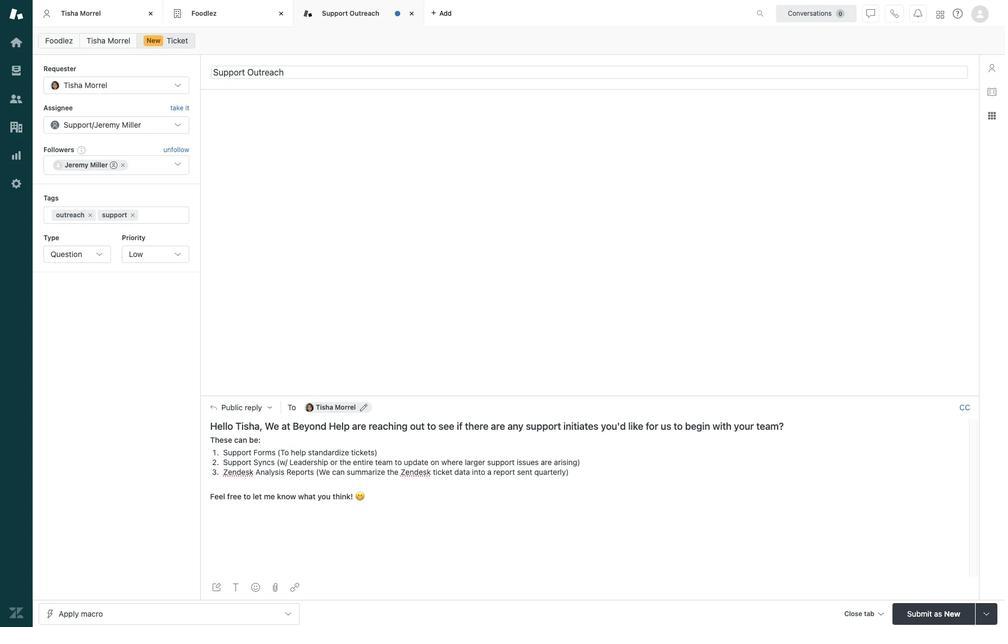 Task type: locate. For each thing, give the bounding box(es) containing it.
😁️
[[355, 493, 365, 502]]

add button
[[424, 0, 458, 27]]

tickets)
[[351, 449, 377, 458]]

miller
[[122, 120, 141, 129], [90, 161, 108, 169]]

0 vertical spatial jeremy
[[94, 120, 120, 129]]

(to
[[278, 449, 289, 458]]

support left outreach
[[322, 9, 348, 17]]

it
[[185, 104, 189, 112]]

0 horizontal spatial new
[[147, 36, 161, 45]]

1 remove image from the left
[[87, 212, 93, 219]]

1 horizontal spatial jeremy
[[94, 120, 120, 129]]

support down these
[[223, 449, 252, 458]]

views image
[[9, 64, 23, 78]]

you
[[318, 493, 331, 502]]

tisha down tisha morrel tab
[[87, 36, 106, 45]]

morrel inside "link"
[[108, 36, 130, 45]]

are left any
[[491, 421, 505, 433]]

outreach
[[350, 9, 380, 17]]

support right any
[[526, 421, 561, 433]]

miller left user is an agent image
[[90, 161, 108, 169]]

the down team
[[387, 468, 399, 477]]

public
[[221, 404, 243, 413]]

0 horizontal spatial zendesk
[[223, 468, 254, 477]]

on
[[431, 458, 440, 468]]

foodlez
[[192, 9, 217, 17], [45, 36, 73, 45]]

question
[[51, 250, 82, 259]]

zendesk support image
[[9, 7, 23, 21]]

1 close image from the left
[[145, 8, 156, 19]]

draft mode image
[[212, 584, 221, 593]]

morrel inside requester element
[[85, 81, 107, 90]]

close image
[[145, 8, 156, 19], [407, 8, 417, 19]]

0 horizontal spatial are
[[352, 421, 366, 433]]

support / jeremy miller
[[64, 120, 141, 129]]

can left be:
[[234, 436, 247, 445]]

leadership
[[290, 458, 328, 468]]

tisha
[[61, 9, 78, 17], [87, 36, 106, 45], [64, 81, 83, 90], [316, 404, 333, 412]]

to right team
[[395, 458, 402, 468]]

tisha morrel down tisha morrel tab
[[87, 36, 130, 45]]

macro
[[81, 610, 103, 619]]

can down or on the bottom left of page
[[332, 468, 345, 477]]

morrel up tisha morrel "link"
[[80, 9, 101, 17]]

0 horizontal spatial remove image
[[87, 212, 93, 219]]

the right or on the bottom left of page
[[340, 458, 351, 468]]

tisha down requester
[[64, 81, 83, 90]]

outreach
[[56, 211, 85, 219]]

tisha inside "link"
[[87, 36, 106, 45]]

for
[[646, 421, 659, 433]]

unfollow
[[164, 146, 189, 154]]

to
[[288, 403, 296, 413]]

close image inside support outreach tab
[[407, 8, 417, 19]]

support down assignee
[[64, 120, 92, 129]]

zendesk up free
[[223, 468, 254, 477]]

1 horizontal spatial close image
[[407, 8, 417, 19]]

miller inside assignee element
[[122, 120, 141, 129]]

1 vertical spatial miller
[[90, 161, 108, 169]]

are
[[352, 421, 366, 433], [491, 421, 505, 433], [541, 458, 552, 468]]

tisha inside requester element
[[64, 81, 83, 90]]

add attachment image
[[271, 584, 280, 593]]

jeremy down info on adding followers icon
[[65, 161, 88, 169]]

0 horizontal spatial close image
[[145, 8, 156, 19]]

question button
[[44, 246, 111, 263]]

0 vertical spatial new
[[147, 36, 161, 45]]

tab
[[865, 610, 875, 618]]

zendesk image
[[9, 607, 23, 621]]

assignee element
[[44, 116, 189, 134]]

apply macro
[[59, 610, 103, 619]]

main element
[[0, 0, 33, 628]]

followers element
[[44, 156, 189, 175]]

tisha inside tab
[[61, 9, 78, 17]]

remove image
[[87, 212, 93, 219], [129, 212, 136, 219]]

tisha morrel up foodlez link
[[61, 9, 101, 17]]

tisha morrel down requester
[[64, 81, 107, 90]]

minimize composer image
[[586, 392, 594, 401]]

me
[[264, 493, 275, 502]]

to right us
[[674, 421, 683, 433]]

requester
[[44, 65, 76, 73]]

ticket
[[167, 36, 188, 45]]

0 horizontal spatial support
[[102, 211, 127, 219]]

info on adding followers image
[[77, 146, 86, 155]]

1 horizontal spatial zendesk
[[401, 468, 431, 477]]

0 horizontal spatial can
[[234, 436, 247, 445]]

with
[[713, 421, 732, 433]]

miller right /
[[122, 120, 141, 129]]

zendesk
[[223, 468, 254, 477], [401, 468, 431, 477]]

1 horizontal spatial the
[[387, 468, 399, 477]]

feel
[[210, 493, 225, 502]]

jeremy
[[94, 120, 120, 129], [65, 161, 88, 169]]

foodlez inside 'tab'
[[192, 9, 217, 17]]

2 vertical spatial support
[[488, 458, 515, 468]]

update
[[404, 458, 429, 468]]

can
[[234, 436, 247, 445], [332, 468, 345, 477]]

secondary element
[[33, 30, 1006, 52]]

0 horizontal spatial foodlez
[[45, 36, 73, 45]]

1 vertical spatial support
[[526, 421, 561, 433]]

1 horizontal spatial remove image
[[129, 212, 136, 219]]

support
[[322, 9, 348, 17], [64, 120, 92, 129], [223, 449, 252, 458], [223, 458, 252, 468]]

hello
[[210, 421, 233, 433]]

syncs
[[254, 458, 275, 468]]

edit user image
[[360, 405, 368, 412]]

larger
[[465, 458, 485, 468]]

morrel down tisha morrel tab
[[108, 36, 130, 45]]

new left ticket
[[147, 36, 161, 45]]

tisha morrel
[[61, 9, 101, 17], [87, 36, 130, 45], [64, 81, 107, 90], [316, 404, 356, 412]]

priority
[[122, 234, 146, 242]]

2 horizontal spatial are
[[541, 458, 552, 468]]

data
[[455, 468, 470, 477]]

zendesk down update
[[401, 468, 431, 477]]

close image inside tisha morrel tab
[[145, 8, 156, 19]]

summarize
[[347, 468, 385, 477]]

1 vertical spatial jeremy
[[65, 161, 88, 169]]

0 horizontal spatial jeremy
[[65, 161, 88, 169]]

public reply button
[[201, 397, 281, 420]]

remove image right 'outreach'
[[87, 212, 93, 219]]

organizations image
[[9, 120, 23, 134]]

0 horizontal spatial the
[[340, 458, 351, 468]]

tisha morrel inside requester element
[[64, 81, 107, 90]]

1 horizontal spatial foodlez
[[192, 9, 217, 17]]

1 vertical spatial foodlez
[[45, 36, 73, 45]]

0 horizontal spatial miller
[[90, 161, 108, 169]]

reaching
[[369, 421, 408, 433]]

sent
[[517, 468, 533, 477]]

followers
[[44, 146, 74, 154]]

remove image for outreach
[[87, 212, 93, 219]]

0 vertical spatial miller
[[122, 120, 141, 129]]

jeremy down requester element
[[94, 120, 120, 129]]

reports
[[287, 468, 314, 477]]

remove image up priority on the left top of the page
[[129, 212, 136, 219]]

new right as
[[945, 610, 961, 619]]

tabs tab list
[[33, 0, 746, 27]]

are up quarterly)
[[541, 458, 552, 468]]

format text image
[[232, 584, 241, 593]]

issues
[[517, 458, 539, 468]]

1 horizontal spatial can
[[332, 468, 345, 477]]

like
[[629, 421, 644, 433]]

1 vertical spatial can
[[332, 468, 345, 477]]

the
[[340, 458, 351, 468], [387, 468, 399, 477]]

2 remove image from the left
[[129, 212, 136, 219]]

admin image
[[9, 177, 23, 191]]

support up priority on the left top of the page
[[102, 211, 127, 219]]

2 close image from the left
[[407, 8, 417, 19]]

see
[[439, 421, 455, 433]]

moretisha@foodlez.com image
[[305, 404, 314, 413]]

notifications image
[[914, 9, 923, 18]]

tisha morrel inside tab
[[61, 9, 101, 17]]

to
[[427, 421, 436, 433], [674, 421, 683, 433], [395, 458, 402, 468], [244, 493, 251, 502]]

1 horizontal spatial miller
[[122, 120, 141, 129]]

support up report
[[488, 458, 515, 468]]

morrel up /
[[85, 81, 107, 90]]

are down edit user 'icon'
[[352, 421, 366, 433]]

tisha up foodlez link
[[61, 9, 78, 17]]

1 horizontal spatial new
[[945, 610, 961, 619]]

support
[[102, 211, 127, 219], [526, 421, 561, 433], [488, 458, 515, 468]]

0 vertical spatial foodlez
[[192, 9, 217, 17]]

jeremy miller option
[[53, 160, 129, 171]]

help
[[329, 421, 350, 433]]

morrel
[[80, 9, 101, 17], [108, 36, 130, 45], [85, 81, 107, 90], [335, 404, 356, 412]]

user is an agent image
[[110, 162, 118, 169]]



Task type: describe. For each thing, give the bounding box(es) containing it.
if
[[457, 421, 463, 433]]

(we
[[316, 468, 330, 477]]

to left let
[[244, 493, 251, 502]]

apply
[[59, 610, 79, 619]]

tisha,
[[236, 421, 263, 433]]

at
[[282, 421, 290, 433]]

get started image
[[9, 35, 23, 50]]

customer context image
[[988, 64, 997, 72]]

arising)
[[554, 458, 580, 468]]

close tab button
[[840, 604, 889, 627]]

insert emojis image
[[251, 584, 260, 593]]

know
[[277, 493, 296, 502]]

initiates
[[564, 421, 599, 433]]

morrel inside tab
[[80, 9, 101, 17]]

ticket
[[433, 468, 453, 477]]

customers image
[[9, 92, 23, 106]]

jeremy inside option
[[65, 161, 88, 169]]

support inside assignee element
[[64, 120, 92, 129]]

analysis
[[256, 468, 285, 477]]

button displays agent's chat status as invisible. image
[[867, 9, 876, 18]]

displays possible ticket submission types image
[[983, 610, 992, 619]]

beyond
[[293, 421, 327, 433]]

remove image for support
[[129, 212, 136, 219]]

jeremy miller
[[65, 161, 108, 169]]

miller inside option
[[90, 161, 108, 169]]

1 vertical spatial new
[[945, 610, 961, 619]]

support outreach tab
[[294, 0, 424, 27]]

2 horizontal spatial support
[[526, 421, 561, 433]]

conversations
[[788, 9, 832, 17]]

public reply
[[221, 404, 262, 413]]

your
[[734, 421, 754, 433]]

to right out
[[427, 421, 436, 433]]

new inside secondary element
[[147, 36, 161, 45]]

zendesk products image
[[937, 11, 945, 18]]

(w/
[[277, 458, 288, 468]]

/
[[92, 120, 94, 129]]

close
[[845, 610, 863, 618]]

low button
[[122, 246, 189, 263]]

add
[[440, 9, 452, 17]]

close image
[[276, 8, 287, 19]]

type
[[44, 234, 59, 242]]

1 horizontal spatial are
[[491, 421, 505, 433]]

entire
[[353, 458, 373, 468]]

apps image
[[988, 112, 997, 120]]

Public reply composer text field
[[206, 420, 966, 503]]

close tab
[[845, 610, 875, 618]]

tisha right moretisha@foodlez.com icon
[[316, 404, 333, 412]]

tisha morrel tab
[[33, 0, 163, 27]]

cc
[[960, 403, 971, 413]]

2 zendesk from the left
[[401, 468, 431, 477]]

foodlez link
[[38, 33, 80, 48]]

0 vertical spatial can
[[234, 436, 247, 445]]

tisha morrel inside "link"
[[87, 36, 130, 45]]

or
[[331, 458, 338, 468]]

cc button
[[960, 403, 971, 413]]

let
[[253, 493, 262, 502]]

any
[[508, 421, 524, 433]]

low
[[129, 250, 143, 259]]

tisha morrel up "help"
[[316, 404, 356, 412]]

reporting image
[[9, 149, 23, 163]]

take it
[[170, 104, 189, 112]]

team?
[[757, 421, 784, 433]]

remove image
[[120, 162, 126, 169]]

out
[[410, 421, 425, 433]]

unfollow button
[[164, 145, 189, 155]]

1 horizontal spatial support
[[488, 458, 515, 468]]

foodlez inside secondary element
[[45, 36, 73, 45]]

into
[[472, 468, 486, 477]]

support outreach
[[322, 9, 380, 17]]

begin
[[686, 421, 711, 433]]

conversations button
[[777, 5, 857, 22]]

0 vertical spatial the
[[340, 458, 351, 468]]

free
[[227, 493, 242, 502]]

submit as new
[[908, 610, 961, 619]]

1 zendesk from the left
[[223, 468, 254, 477]]

these
[[210, 436, 232, 445]]

morrel left edit user 'icon'
[[335, 404, 356, 412]]

tags
[[44, 194, 59, 203]]

take
[[170, 104, 184, 112]]

think!
[[333, 493, 353, 502]]

standardize
[[308, 449, 349, 458]]

what
[[298, 493, 316, 502]]

you'd
[[601, 421, 626, 433]]

where
[[442, 458, 463, 468]]

0 vertical spatial support
[[102, 211, 127, 219]]

team
[[375, 458, 393, 468]]

a
[[488, 468, 492, 477]]

jeremy inside assignee element
[[94, 120, 120, 129]]

there
[[465, 421, 489, 433]]

knowledge image
[[988, 88, 997, 96]]

feel free to let me know what you think! 😁️
[[210, 493, 365, 502]]

reply
[[245, 404, 262, 413]]

support left "syncs"
[[223, 458, 252, 468]]

support inside tab
[[322, 9, 348, 17]]

1 vertical spatial the
[[387, 468, 399, 477]]

as
[[935, 610, 943, 619]]

we
[[265, 421, 279, 433]]

Subject field
[[211, 66, 969, 79]]

submit
[[908, 610, 933, 619]]

us
[[661, 421, 672, 433]]

tisha morrel link
[[80, 33, 137, 48]]

add link (cmd k) image
[[291, 584, 299, 593]]

assignee
[[44, 104, 73, 112]]

get help image
[[953, 9, 963, 19]]

quarterly)
[[535, 468, 569, 477]]

millerjeremy500@gmail.com image
[[54, 161, 63, 170]]

take it button
[[170, 103, 189, 114]]

hello tisha, we at beyond help are reaching out to see if there are any support initiates you'd like for us to begin with your team? these can be: support forms (to help standardize tickets) support syncs (w/ leadership or the entire team to update on where larger support issues are arising) zendesk analysis reports (we can summarize the zendesk ticket data into a report sent quarterly)
[[210, 421, 784, 477]]

foodlez tab
[[163, 0, 294, 27]]

requester element
[[44, 77, 189, 94]]

help
[[291, 449, 306, 458]]



Task type: vqa. For each thing, say whether or not it's contained in the screenshot.
topmost the
yes



